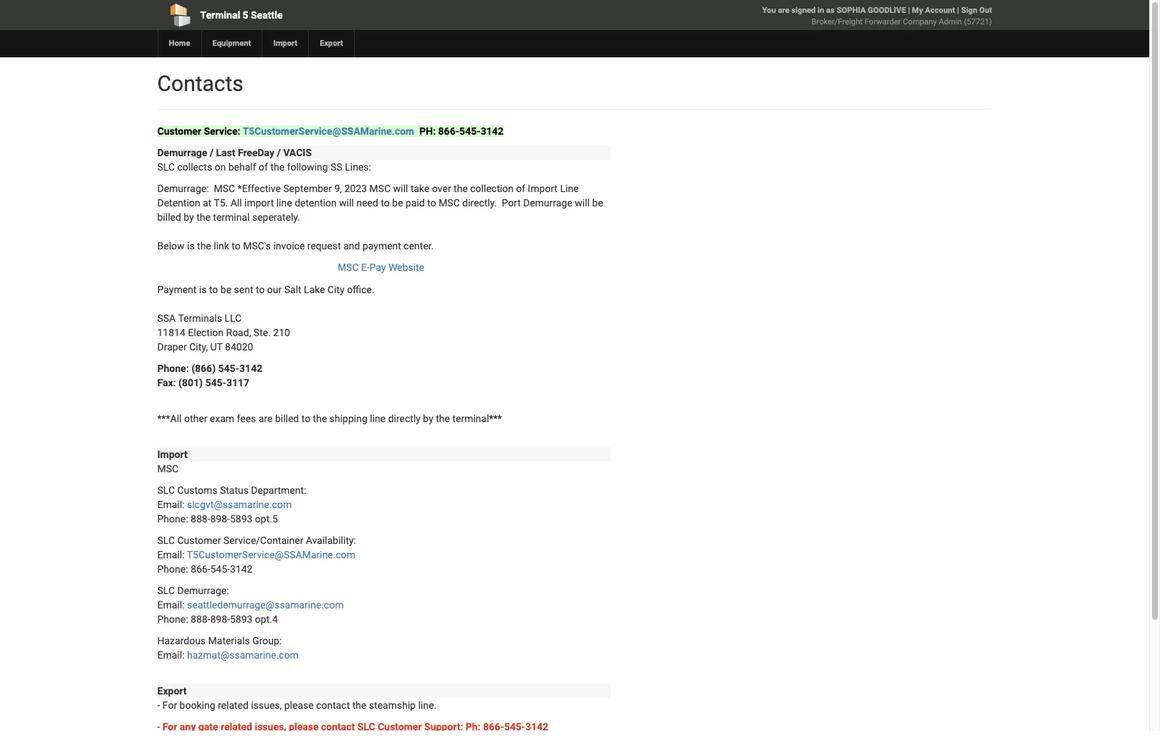 Task type: locate. For each thing, give the bounding box(es) containing it.
1 vertical spatial customer
[[177, 535, 221, 546]]

import left line
[[528, 183, 558, 194]]

email: down hazardous
[[157, 650, 185, 661]]

1 horizontal spatial by
[[423, 413, 434, 424]]

t5customerservice@ssamarine.com link
[[243, 125, 415, 137], [187, 549, 356, 561]]

2 vertical spatial import
[[157, 449, 188, 460]]

email:
[[157, 499, 185, 510], [157, 549, 185, 561], [157, 599, 185, 611], [157, 650, 185, 661]]

pay
[[370, 262, 386, 273]]

of down freeday
[[259, 161, 268, 173]]

my
[[913, 6, 924, 15]]

phone: up hazardous
[[157, 614, 188, 625]]

888- up hazardous
[[191, 614, 210, 625]]

0 horizontal spatial demurrage
[[157, 147, 207, 158]]

2 888- from the top
[[191, 614, 210, 625]]

email: inside slc customer service /container availability: email: t5customerservice@ssamarine.com phone: 866-545-3142
[[157, 549, 185, 561]]

email: down demurrage:
[[157, 599, 185, 611]]

0 vertical spatial line
[[277, 197, 292, 209]]

3142 down service
[[230, 564, 253, 575]]

slc inside slc customer service /container availability: email: t5customerservice@ssamarine.com phone: 866-545-3142
[[157, 535, 175, 546]]

1 email: from the top
[[157, 499, 185, 510]]

t5customerservice@ssamarine.com up the ss
[[243, 125, 415, 137]]

3142 up collection on the top left of page
[[481, 125, 504, 137]]

3 phone: from the top
[[157, 564, 188, 575]]

the left link at top
[[197, 240, 211, 252]]

t5customerservice@ssamarine.com link up the ss
[[243, 125, 415, 137]]

2 email: from the top
[[157, 549, 185, 561]]

request
[[307, 240, 341, 252]]

account
[[926, 6, 956, 15]]

2 phone: from the top
[[157, 513, 188, 525]]

slc inside "slc demurrage: email: seattledemurrage@ssamarine.com phone: 888-898-5893 opt.4"
[[157, 585, 175, 596]]

booking
[[180, 700, 215, 711]]

5893 down "slcgvt@ssamarine.com" link
[[230, 513, 253, 525]]

1 horizontal spatial demurrage
[[524, 197, 573, 209]]

/
[[210, 147, 214, 158], [277, 147, 281, 158]]

by right "directly"
[[423, 413, 434, 424]]

0 horizontal spatial will
[[339, 197, 354, 209]]

2 vertical spatial 3142
[[230, 564, 253, 575]]

0 horizontal spatial by
[[184, 211, 194, 223]]

1 vertical spatial is
[[199, 284, 207, 295]]

by down detention
[[184, 211, 194, 223]]

1 vertical spatial export
[[157, 685, 187, 697]]

to right 'paid'
[[427, 197, 436, 209]]

ut
[[210, 341, 223, 353]]

seattledemurrage@ssamarine.com
[[187, 599, 344, 611]]

1 horizontal spatial /
[[277, 147, 281, 158]]

phone: down customs
[[157, 513, 188, 525]]

is for payment
[[199, 284, 207, 295]]

4 email: from the top
[[157, 650, 185, 661]]

line
[[560, 183, 579, 194]]

1 horizontal spatial export
[[320, 39, 343, 48]]

for
[[163, 700, 177, 711]]

888-
[[191, 513, 210, 525], [191, 614, 210, 625]]

you are signed in as sophia goodlive | my account | sign out broker/freight forwarder company admin (57721)
[[763, 6, 993, 27]]

1 horizontal spatial be
[[392, 197, 403, 209]]

other
[[184, 413, 207, 424]]

on
[[215, 161, 226, 173]]

slcgvt@ssamarine.com
[[187, 499, 292, 510]]

0 vertical spatial t5customerservice@ssamarine.com link
[[243, 125, 415, 137]]

billed right fees are
[[275, 413, 299, 424]]

equipment link
[[201, 30, 262, 57]]

1 888- from the top
[[191, 513, 210, 525]]

888- down customs
[[191, 513, 210, 525]]

2 898- from the top
[[210, 614, 230, 625]]

election
[[188, 327, 224, 338]]

0 horizontal spatial is
[[187, 240, 195, 252]]

0 vertical spatial is
[[187, 240, 195, 252]]

1 vertical spatial of
[[516, 183, 526, 194]]

898- up 'materials'
[[210, 614, 230, 625]]

5893 up 'materials'
[[230, 614, 253, 625]]

545- right ph:
[[460, 125, 481, 137]]

1 898- from the top
[[210, 513, 230, 525]]

0 horizontal spatial /
[[210, 147, 214, 158]]

signed
[[792, 6, 816, 15]]

1 horizontal spatial is
[[199, 284, 207, 295]]

email: down customs
[[157, 499, 185, 510]]

below is the link to msc's invoice request and payment center.
[[157, 240, 434, 252]]

to right need
[[381, 197, 390, 209]]

866- right ph:
[[438, 125, 460, 137]]

0 vertical spatial 5893
[[230, 513, 253, 525]]

export up for at the bottom
[[157, 685, 187, 697]]

lake
[[304, 284, 325, 295]]

0 vertical spatial of
[[259, 161, 268, 173]]

line up seperately.
[[277, 197, 292, 209]]

0 vertical spatial billed
[[157, 211, 181, 223]]

service
[[224, 535, 256, 546]]

3142 up "3117"
[[240, 363, 263, 374]]

5893 inside "slc demurrage: email: seattledemurrage@ssamarine.com phone: 888-898-5893 opt.4"
[[230, 614, 253, 625]]

1 phone: from the top
[[157, 363, 189, 374]]

1 vertical spatial import
[[528, 183, 558, 194]]

898- down slcgvt@ssamarine.com
[[210, 513, 230, 525]]

export
[[320, 39, 343, 48], [157, 685, 187, 697]]

will down line
[[575, 197, 590, 209]]

1 horizontal spatial import
[[273, 39, 298, 48]]

salt
[[284, 284, 302, 295]]

opt.4
[[255, 614, 278, 625]]

will
[[393, 183, 408, 194], [339, 197, 354, 209], [575, 197, 590, 209]]

draper
[[157, 341, 187, 353]]

import down seattle
[[273, 39, 298, 48]]

2 slc from the top
[[157, 485, 175, 496]]

84020
[[225, 341, 253, 353]]

1 vertical spatial demurrage
[[524, 197, 573, 209]]

phone: inside "slc demurrage: email: seattledemurrage@ssamarine.com phone: 888-898-5893 opt.4"
[[157, 614, 188, 625]]

import inside 'import' link
[[273, 39, 298, 48]]

0 horizontal spatial import
[[157, 449, 188, 460]]

t5customerservice@ssamarine.com link down /container
[[187, 549, 356, 561]]

collects
[[177, 161, 212, 173]]

import down "***all"
[[157, 449, 188, 460]]

line
[[277, 197, 292, 209], [370, 413, 386, 424]]

t5.
[[214, 197, 228, 209]]

phone: inside slc customs status department: email: slcgvt@ssamarine.com phone: 888-898-5893 opt.5
[[157, 513, 188, 525]]

0 vertical spatial 888-
[[191, 513, 210, 525]]

4 phone: from the top
[[157, 614, 188, 625]]

0 vertical spatial export
[[320, 39, 343, 48]]

is right below
[[187, 240, 195, 252]]

/ left the last
[[210, 147, 214, 158]]

port
[[502, 197, 521, 209]]

0 horizontal spatial be
[[221, 284, 232, 295]]

demurrage down line
[[524, 197, 573, 209]]

1 vertical spatial 5893
[[230, 614, 253, 625]]

sent
[[234, 284, 253, 295]]

0 vertical spatial by
[[184, 211, 194, 223]]

***all other exam fees are billed to the shipping line directly by the terminal***
[[157, 413, 502, 424]]

the left terminal***
[[436, 413, 450, 424]]

phone: up fax: in the bottom of the page
[[157, 363, 189, 374]]

1 vertical spatial line
[[370, 413, 386, 424]]

slc inside slc customs status department: email: slcgvt@ssamarine.com phone: 888-898-5893 opt.5
[[157, 485, 175, 496]]

| left my on the right
[[909, 6, 911, 15]]

/ left vacis
[[277, 147, 281, 158]]

|
[[909, 6, 911, 15], [958, 6, 960, 15]]

detention
[[157, 197, 200, 209]]

customer up the collects
[[157, 125, 201, 137]]

will left the take
[[393, 183, 408, 194]]

billed down detention
[[157, 211, 181, 223]]

1 horizontal spatial line
[[370, 413, 386, 424]]

to
[[381, 197, 390, 209], [427, 197, 436, 209], [232, 240, 241, 252], [209, 284, 218, 295], [256, 284, 265, 295], [302, 413, 311, 424]]

import link
[[262, 30, 308, 57]]

import
[[245, 197, 274, 209]]

slc collects on behalf of the following ss lines:
[[157, 161, 371, 173]]

the down vacis
[[271, 161, 285, 173]]

to left sent
[[209, 284, 218, 295]]

import
[[273, 39, 298, 48], [528, 183, 558, 194], [157, 449, 188, 460]]

phone: inside 'phone: (866) 545-3142 fax: (801) 545-3117'
[[157, 363, 189, 374]]

freeday
[[238, 147, 275, 158]]

email: inside slc customs status department: email: slcgvt@ssamarine.com phone: 888-898-5893 opt.5
[[157, 499, 185, 510]]

demurrage
[[157, 147, 207, 158], [524, 197, 573, 209]]

4 slc from the top
[[157, 585, 175, 596]]

of up port
[[516, 183, 526, 194]]

866- inside slc customer service /container availability: email: t5customerservice@ssamarine.com phone: 866-545-3142
[[191, 564, 210, 575]]

0 vertical spatial import
[[273, 39, 298, 48]]

-
[[157, 700, 160, 711]]

898- inside "slc demurrage: email: seattledemurrage@ssamarine.com phone: 888-898-5893 opt.4"
[[210, 614, 230, 625]]

1 slc from the top
[[157, 161, 175, 173]]

t5customerservice@ssamarine.com down /container
[[187, 549, 356, 561]]

ph:
[[420, 125, 436, 137]]

slc for slc customer service /container availability: email: t5customerservice@ssamarine.com phone: 866-545-3142
[[157, 535, 175, 546]]

0 vertical spatial 898-
[[210, 513, 230, 525]]

issues,
[[251, 700, 282, 711]]

home
[[169, 39, 190, 48]]

0 horizontal spatial billed
[[157, 211, 181, 223]]

0 horizontal spatial |
[[909, 6, 911, 15]]

1 vertical spatial by
[[423, 413, 434, 424]]

terminal***
[[453, 413, 502, 424]]

exam
[[210, 413, 235, 424]]

2 horizontal spatial be
[[593, 197, 604, 209]]

the right contact
[[353, 700, 367, 711]]

the
[[271, 161, 285, 173], [454, 183, 468, 194], [197, 211, 211, 223], [197, 240, 211, 252], [313, 413, 327, 424], [436, 413, 450, 424], [353, 700, 367, 711]]

is right "payment"
[[199, 284, 207, 295]]

phone:
[[157, 363, 189, 374], [157, 513, 188, 525], [157, 564, 188, 575], [157, 614, 188, 625]]

1 horizontal spatial |
[[958, 6, 960, 15]]

phone: inside slc customer service /container availability: email: t5customerservice@ssamarine.com phone: 866-545-3142
[[157, 564, 188, 575]]

3 slc from the top
[[157, 535, 175, 546]]

0 horizontal spatial 866-
[[191, 564, 210, 575]]

1 vertical spatial t5customerservice@ssamarine.com
[[187, 549, 356, 561]]

545- up demurrage:
[[210, 564, 230, 575]]

2 horizontal spatial import
[[528, 183, 558, 194]]

terminals
[[178, 313, 222, 324]]

line.
[[418, 700, 437, 711]]

0 horizontal spatial of
[[259, 161, 268, 173]]

my account link
[[913, 6, 956, 15]]

ss
[[331, 161, 343, 173]]

phone: up demurrage:
[[157, 564, 188, 575]]

2 5893 from the top
[[230, 614, 253, 625]]

1 vertical spatial 866-
[[191, 564, 210, 575]]

below
[[157, 240, 185, 252]]

import inside "demurrage:  msc *effective september 9, 2023 msc will take over the collection of import line detention at t5. all import line detention will need to be paid to msc directly.  port demurrage will be billed by the terminal seperately."
[[528, 183, 558, 194]]

please
[[284, 700, 314, 711]]

the down at
[[197, 211, 211, 223]]

phone: (866) 545-3142 fax: (801) 545-3117
[[157, 363, 263, 389]]

1 vertical spatial 898-
[[210, 614, 230, 625]]

line left "directly"
[[370, 413, 386, 424]]

1 vertical spatial billed
[[275, 413, 299, 424]]

equipment
[[213, 39, 251, 48]]

1 horizontal spatial 866-
[[438, 125, 460, 137]]

0 vertical spatial 3142
[[481, 125, 504, 137]]

availability:
[[306, 535, 356, 546]]

1 horizontal spatial of
[[516, 183, 526, 194]]

0 vertical spatial customer
[[157, 125, 201, 137]]

866-
[[438, 125, 460, 137], [191, 564, 210, 575]]

2 | from the left
[[958, 6, 960, 15]]

866- up demurrage:
[[191, 564, 210, 575]]

email: up demurrage:
[[157, 549, 185, 561]]

demurrage up the collects
[[157, 147, 207, 158]]

customer left service
[[177, 535, 221, 546]]

export down terminal 5 seattle link
[[320, 39, 343, 48]]

line inside "demurrage:  msc *effective september 9, 2023 msc will take over the collection of import line detention at t5. all import line detention will need to be paid to msc directly.  port demurrage will be billed by the terminal seperately."
[[277, 197, 292, 209]]

| left sign
[[958, 6, 960, 15]]

of inside "demurrage:  msc *effective september 9, 2023 msc will take over the collection of import line detention at t5. all import line detention will need to be paid to msc directly.  port demurrage will be billed by the terminal seperately."
[[516, 183, 526, 194]]

1 vertical spatial 888-
[[191, 614, 210, 625]]

1 vertical spatial 3142
[[240, 363, 263, 374]]

0 horizontal spatial line
[[277, 197, 292, 209]]

will down 9,
[[339, 197, 354, 209]]

broker/freight
[[812, 17, 863, 27]]

in
[[818, 6, 825, 15]]

545- down (866)
[[205, 377, 227, 389]]

1 | from the left
[[909, 6, 911, 15]]

888- inside slc customs status department: email: slcgvt@ssamarine.com phone: 888-898-5893 opt.5
[[191, 513, 210, 525]]

customer
[[157, 125, 201, 137], [177, 535, 221, 546]]

at
[[203, 197, 212, 209]]

1 horizontal spatial billed
[[275, 413, 299, 424]]

3 email: from the top
[[157, 599, 185, 611]]

to right link at top
[[232, 240, 241, 252]]

1 5893 from the top
[[230, 513, 253, 525]]

msc down over
[[439, 197, 460, 209]]



Task type: describe. For each thing, give the bounding box(es) containing it.
t5customerservice@ssamarine.com inside slc customer service /container availability: email: t5customerservice@ssamarine.com phone: 866-545-3142
[[187, 549, 356, 561]]

goodlive
[[868, 6, 907, 15]]

1 / from the left
[[210, 147, 214, 158]]

city
[[328, 284, 345, 295]]

11814
[[157, 327, 186, 338]]

behalf
[[229, 161, 256, 173]]

vacis
[[283, 147, 312, 158]]

0 vertical spatial demurrage
[[157, 147, 207, 158]]

by inside "demurrage:  msc *effective september 9, 2023 msc will take over the collection of import line detention at t5. all import line detention will need to be paid to msc directly.  port demurrage will be billed by the terminal seperately."
[[184, 211, 194, 223]]

center.
[[404, 240, 434, 252]]

september
[[283, 183, 332, 194]]

hazmat@ssamarine.com
[[187, 650, 299, 661]]

demurrage:
[[177, 585, 229, 596]]

the left shipping
[[313, 413, 327, 424]]

to left shipping
[[302, 413, 311, 424]]

9,
[[335, 183, 342, 194]]

3142 inside 'phone: (866) 545-3142 fax: (801) 545-3117'
[[240, 363, 263, 374]]

demurrage inside "demurrage:  msc *effective september 9, 2023 msc will take over the collection of import line detention at t5. all import line detention will need to be paid to msc directly.  port demurrage will be billed by the terminal seperately."
[[524, 197, 573, 209]]

need
[[357, 197, 379, 209]]

msc's
[[243, 240, 271, 252]]

contact
[[316, 700, 350, 711]]

export inside export link
[[320, 39, 343, 48]]

export link
[[308, 30, 354, 57]]

(801)
[[179, 377, 203, 389]]

ssa
[[157, 313, 176, 324]]

email: inside "slc demurrage: email: seattledemurrage@ssamarine.com phone: 888-898-5893 opt.4"
[[157, 599, 185, 611]]

last
[[216, 147, 235, 158]]

hazardous materials group: email: hazmat@ssamarine.com
[[157, 635, 299, 661]]

210
[[273, 327, 290, 338]]

demurrage / last freeday / vacis
[[157, 147, 312, 158]]

terminal 5 seattle
[[200, 9, 283, 21]]

0 vertical spatial t5customerservice@ssamarine.com
[[243, 125, 415, 137]]

sophia
[[837, 6, 866, 15]]

e-
[[361, 262, 370, 273]]

terminal 5 seattle link
[[157, 0, 493, 30]]

is for below
[[187, 240, 195, 252]]

fees are
[[237, 413, 273, 424]]

(57721)
[[965, 17, 993, 27]]

ste.
[[254, 327, 271, 338]]

office.
[[347, 284, 375, 295]]

billed inside "demurrage:  msc *effective september 9, 2023 msc will take over the collection of import line detention at t5. all import line detention will need to be paid to msc directly.  port demurrage will be billed by the terminal seperately."
[[157, 211, 181, 223]]

the right over
[[454, 183, 468, 194]]

related
[[218, 700, 249, 711]]

customer service: t5customerservice@ssamarine.com ph: 866-545-3142
[[157, 125, 504, 137]]

paid
[[406, 197, 425, 209]]

seattle
[[251, 9, 283, 21]]

hazardous
[[157, 635, 206, 647]]

and
[[344, 240, 360, 252]]

email: inside hazardous materials group: email: hazmat@ssamarine.com
[[157, 650, 185, 661]]

sign out link
[[962, 6, 993, 15]]

(866)
[[192, 363, 216, 374]]

hazmat@ssamarine.com link
[[187, 650, 299, 661]]

0 horizontal spatial export
[[157, 685, 187, 697]]

customer inside slc customer service /container availability: email: t5customerservice@ssamarine.com phone: 866-545-3142
[[177, 535, 221, 546]]

0 vertical spatial 866-
[[438, 125, 460, 137]]

steamship
[[369, 700, 416, 711]]

payment
[[157, 284, 197, 295]]

msc up customs
[[157, 463, 179, 475]]

898- inside slc customs status department: email: slcgvt@ssamarine.com phone: 888-898-5893 opt.5
[[210, 513, 230, 525]]

5893 inside slc customs status department: email: slcgvt@ssamarine.com phone: 888-898-5893 opt.5
[[230, 513, 253, 525]]

contacts
[[157, 71, 244, 96]]

company
[[903, 17, 937, 27]]

5
[[243, 9, 249, 21]]

545- inside slc customer service /container availability: email: t5customerservice@ssamarine.com phone: 866-545-3142
[[210, 564, 230, 575]]

fax:
[[157, 377, 176, 389]]

invoice
[[273, 240, 305, 252]]

slc for slc demurrage: email: seattledemurrage@ssamarine.com phone: 888-898-5893 opt.4
[[157, 585, 175, 596]]

slcgvt@ssamarine.com link
[[187, 499, 292, 510]]

city,
[[189, 341, 208, 353]]

3117
[[227, 377, 250, 389]]

you
[[763, 6, 776, 15]]

as
[[827, 6, 835, 15]]

terminal
[[200, 9, 240, 21]]

seattledemurrage@ssamarine.com link
[[187, 599, 344, 611]]

2 / from the left
[[277, 147, 281, 158]]

slc demurrage: email: seattledemurrage@ssamarine.com phone: 888-898-5893 opt.4
[[157, 585, 344, 625]]

3142 inside slc customer service /container availability: email: t5customerservice@ssamarine.com phone: 866-545-3142
[[230, 564, 253, 575]]

link
[[214, 240, 229, 252]]

msc up t5.
[[214, 183, 235, 194]]

1 horizontal spatial will
[[393, 183, 408, 194]]

all
[[231, 197, 242, 209]]

ssa terminals llc 11814 election road, ste. 210 draper city, ut 84020
[[157, 313, 290, 353]]

payment
[[363, 240, 401, 252]]

out
[[980, 6, 993, 15]]

2 horizontal spatial will
[[575, 197, 590, 209]]

website
[[389, 262, 425, 273]]

customs
[[177, 485, 218, 496]]

take
[[411, 183, 430, 194]]

slc for slc collects on behalf of the following ss lines:
[[157, 161, 175, 173]]

msc up need
[[370, 183, 391, 194]]

to left our
[[256, 284, 265, 295]]

collection
[[471, 183, 514, 194]]

***all
[[157, 413, 182, 424]]

545- up "3117"
[[218, 363, 240, 374]]

service:
[[204, 125, 240, 137]]

terminal
[[213, 211, 250, 223]]

sign
[[962, 6, 978, 15]]

slc customer service /container availability: email: t5customerservice@ssamarine.com phone: 866-545-3142
[[157, 535, 356, 575]]

/container
[[256, 535, 304, 546]]

home link
[[157, 30, 201, 57]]

over
[[432, 183, 451, 194]]

888- inside "slc demurrage: email: seattledemurrage@ssamarine.com phone: 888-898-5893 opt.4"
[[191, 614, 210, 625]]

seperately.
[[252, 211, 300, 223]]

1 vertical spatial t5customerservice@ssamarine.com link
[[187, 549, 356, 561]]

sc
[[346, 262, 359, 273]]

our
[[267, 284, 282, 295]]

slc for slc customs status department: email: slcgvt@ssamarine.com phone: 888-898-5893 opt.5
[[157, 485, 175, 496]]



Task type: vqa. For each thing, say whether or not it's contained in the screenshot.
A to the right
no



